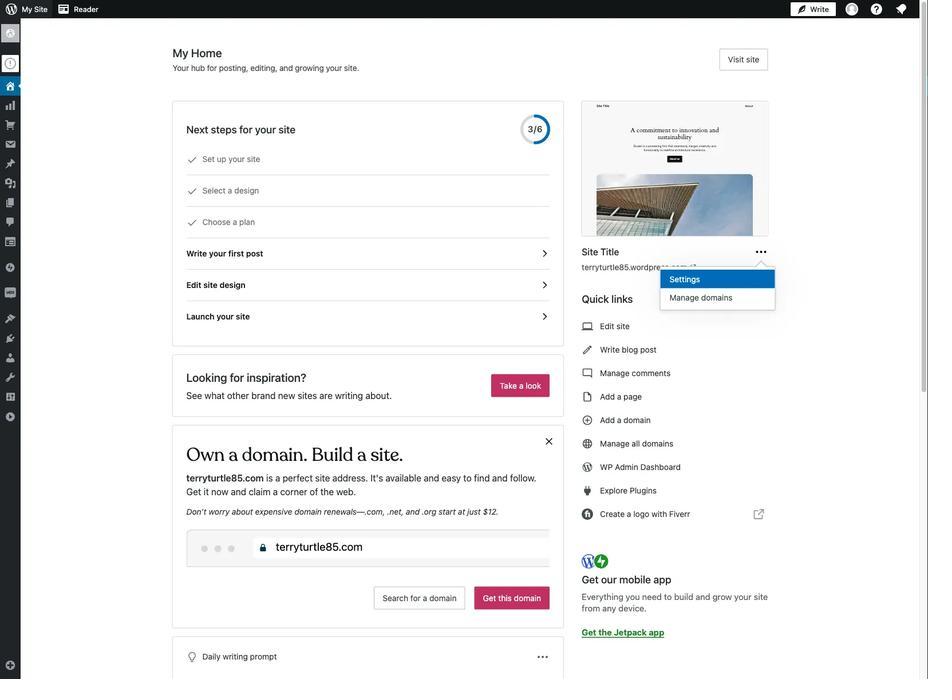 Task type: describe. For each thing, give the bounding box(es) containing it.
title
[[601, 247, 619, 257]]

a for domain
[[617, 415, 622, 425]]

prompt
[[250, 652, 277, 661]]

start
[[439, 507, 456, 516]]

it
[[204, 486, 209, 497]]

web.
[[336, 486, 356, 497]]

for right search
[[411, 593, 421, 603]]

easy
[[442, 473, 461, 484]]

available
[[386, 473, 421, 484]]

add a page
[[600, 392, 642, 401]]

your right up
[[229, 154, 245, 164]]

write your first post
[[186, 249, 263, 258]]

app
[[649, 627, 664, 637]]

manage all domains link
[[582, 432, 777, 455]]

and left .org at bottom
[[406, 507, 420, 516]]

your inside button
[[217, 312, 234, 321]]

add a domain link
[[582, 409, 777, 432]]

choose
[[202, 217, 231, 227]]

get for get the jetpack app
[[582, 627, 596, 637]]

a for plan
[[233, 217, 237, 227]]

my site link
[[0, 0, 52, 18]]

manage all domains
[[600, 439, 674, 448]]

a for logo
[[627, 509, 631, 519]]

find
[[474, 473, 490, 484]]

you
[[626, 592, 640, 602]]

just
[[467, 507, 481, 516]]

and left easy
[[424, 473, 439, 484]]

search for a domain link
[[374, 587, 465, 610]]

get inside is a perfect site address. it's available and easy to find and follow. get it now and claim a corner of the web.
[[186, 486, 201, 497]]

domain inside search for a domain link
[[429, 593, 457, 603]]

other
[[227, 390, 249, 401]]

my site
[[22, 5, 48, 13]]

it's
[[371, 473, 383, 484]]

choose a plan
[[202, 217, 255, 227]]

toggle menu image
[[536, 650, 550, 664]]

your site.
[[326, 63, 359, 73]]

my
[[22, 5, 32, 13]]

get for get this domain
[[483, 593, 496, 603]]

reader
[[74, 5, 98, 13]]

more options for site site title image
[[755, 245, 768, 259]]

hub
[[191, 63, 205, 73]]

worry
[[209, 507, 230, 516]]

add a domain
[[600, 415, 651, 425]]

write for write your first post
[[186, 249, 207, 258]]

quick
[[582, 293, 609, 305]]

links
[[612, 293, 633, 305]]

manage comments
[[600, 369, 671, 378]]

what
[[205, 390, 225, 401]]

at
[[458, 507, 465, 516]]

to inside everything you need to build and grow your site from any device.
[[664, 592, 672, 602]]

domain inside add a domain link
[[624, 415, 651, 425]]

edit site
[[600, 322, 630, 331]]

1 vertical spatial the
[[599, 627, 612, 637]]

task enabled image
[[540, 249, 550, 259]]

jetpack
[[614, 627, 647, 637]]

admin
[[615, 462, 638, 472]]

task complete image for set up your site
[[187, 155, 197, 165]]

write for write
[[810, 5, 829, 13]]

to inside is a perfect site address. it's available and easy to find and follow. get it now and claim a corner of the web.
[[463, 473, 472, 484]]

0 vertical spatial writing
[[335, 390, 363, 401]]

get the jetpack app link
[[582, 625, 664, 639]]

expensive
[[255, 507, 292, 516]]

don't
[[186, 507, 206, 516]]

own a domain. build a site. main content
[[173, 45, 777, 679]]

get our mobile app
[[582, 574, 672, 586]]

create a logo with fiverr link
[[582, 503, 777, 526]]

fiverr
[[669, 509, 690, 519]]

terryturtle85.wordpress.com link
[[582, 261, 698, 273]]

.org
[[422, 507, 437, 516]]

site inside everything you need to build and grow your site from any device.
[[754, 592, 768, 602]]

your left first
[[209, 249, 226, 258]]

look
[[526, 381, 541, 390]]

settings link
[[661, 270, 775, 288]]

manage your notifications image
[[895, 2, 908, 16]]

edit site design
[[186, 280, 246, 290]]

corner
[[280, 486, 307, 497]]

site title
[[582, 247, 619, 257]]

site inside button
[[236, 312, 250, 321]]

write link
[[791, 0, 836, 18]]

tooltip containing settings
[[654, 261, 776, 310]]

blog
[[622, 345, 638, 354]]

sites
[[298, 390, 317, 401]]

build
[[674, 592, 694, 602]]

add for add a page
[[600, 392, 615, 401]]

steps
[[211, 123, 237, 135]]

task enabled image for site
[[540, 312, 550, 322]]

search for a domain
[[383, 593, 457, 603]]

about
[[232, 507, 253, 516]]

daily
[[202, 652, 221, 661]]

6
[[537, 124, 543, 134]]

a for design
[[228, 186, 232, 195]]

perfect
[[283, 473, 313, 484]]

with
[[652, 509, 667, 519]]

post inside launchpad checklist element
[[246, 249, 263, 258]]

a right claim
[[273, 486, 278, 497]]

site inside is a perfect site address. it's available and easy to find and follow. get it now and claim a corner of the web.
[[315, 473, 330, 484]]

first
[[228, 249, 244, 258]]

wp
[[600, 462, 613, 472]]

add for add a domain
[[600, 415, 615, 425]]

see
[[186, 390, 202, 401]]

design for edit site design
[[220, 280, 246, 290]]

wordpress and jetpack app image
[[582, 553, 610, 570]]

set up your site link
[[186, 144, 550, 175]]

follow.
[[510, 473, 537, 484]]

manage domains link
[[661, 288, 775, 307]]

for inside my home your hub for posting, editing, and growing your site.
[[207, 63, 217, 73]]

select a design
[[202, 186, 259, 195]]

edit site link
[[582, 315, 777, 338]]



Task type: vqa. For each thing, say whether or not it's contained in the screenshot.
Task complete icon within the "Choose a plan" link
yes



Task type: locate. For each thing, give the bounding box(es) containing it.
domain inside get this domain button
[[514, 593, 541, 603]]

insert_drive_file image
[[582, 390, 593, 404]]

get left this
[[483, 593, 496, 603]]

launch your site
[[186, 312, 250, 321]]

my profile image
[[846, 3, 858, 15]]

my home your hub for posting, editing, and growing your site.
[[173, 46, 359, 73]]

task enabled image
[[540, 280, 550, 290], [540, 312, 550, 322]]

visit site
[[728, 55, 760, 64]]

manage inside menu
[[670, 293, 699, 302]]

get the jetpack app
[[582, 627, 664, 637]]

1 vertical spatial design
[[220, 280, 246, 290]]

everything
[[582, 592, 624, 602]]

laptop image
[[582, 320, 593, 333]]

design for select a design
[[234, 186, 259, 195]]

1 vertical spatial img image
[[5, 287, 16, 299]]

0 vertical spatial to
[[463, 473, 472, 484]]

mode_comment image
[[582, 367, 593, 380]]

add down the add a page
[[600, 415, 615, 425]]

2 vertical spatial manage
[[600, 439, 630, 448]]

.net,
[[387, 507, 404, 516]]

set
[[202, 154, 215, 164]]

our
[[601, 574, 617, 586]]

task enabled image inside edit site design link
[[540, 280, 550, 290]]

manage
[[670, 293, 699, 302], [600, 369, 630, 378], [600, 439, 630, 448]]

create a logo with fiverr
[[600, 509, 690, 519]]

a right select at the top left of page
[[228, 186, 232, 195]]

select a design link
[[186, 175, 550, 207]]

tooltip
[[654, 261, 776, 310]]

2 task complete image from the top
[[187, 218, 197, 228]]

1 img image from the top
[[5, 262, 16, 273]]

0 horizontal spatial write
[[186, 249, 207, 258]]

writing right are
[[335, 390, 363, 401]]

get left our on the bottom
[[582, 574, 599, 586]]

post
[[246, 249, 263, 258], [640, 345, 657, 354]]

need
[[642, 592, 662, 602]]

manage up the add a page
[[600, 369, 630, 378]]

1 vertical spatial to
[[664, 592, 672, 602]]

edit right laptop icon
[[600, 322, 615, 331]]

a up terryturtle85.com
[[229, 444, 238, 467]]

2 horizontal spatial write
[[810, 5, 829, 13]]

3
[[528, 124, 534, 134]]

writing
[[335, 390, 363, 401], [223, 652, 248, 661]]

a for domain.
[[229, 444, 238, 467]]

domain.
[[242, 444, 308, 467]]

task complete image inside set up your site link
[[187, 155, 197, 165]]

and right find
[[492, 473, 508, 484]]

1 vertical spatial manage
[[600, 369, 630, 378]]

0 vertical spatial design
[[234, 186, 259, 195]]

task complete image
[[187, 186, 197, 196]]

are
[[320, 390, 333, 401]]

a down the add a page
[[617, 415, 622, 425]]

a
[[228, 186, 232, 195], [233, 217, 237, 227], [519, 381, 524, 390], [617, 392, 622, 401], [617, 415, 622, 425], [229, 444, 238, 467], [357, 444, 367, 467], [275, 473, 280, 484], [273, 486, 278, 497], [627, 509, 631, 519], [423, 593, 427, 603]]

manage for manage domains
[[670, 293, 699, 302]]

site.
[[371, 444, 403, 467]]

write left blog at the bottom of the page
[[600, 345, 620, 354]]

search
[[383, 593, 408, 603]]

a left site.
[[357, 444, 367, 467]]

address.
[[333, 473, 368, 484]]

for
[[207, 63, 217, 73], [239, 123, 253, 135], [230, 371, 244, 384], [411, 593, 421, 603]]

add inside add a page link
[[600, 392, 615, 401]]

editing,
[[250, 63, 277, 73]]

is a perfect site address. it's available and easy to find and follow. get it now and claim a corner of the web.
[[186, 473, 537, 497]]

is
[[266, 473, 273, 484]]

dashboard
[[641, 462, 681, 472]]

2 task enabled image from the top
[[540, 312, 550, 322]]

1 vertical spatial task enabled image
[[540, 312, 550, 322]]

0 vertical spatial edit
[[186, 280, 201, 290]]

terryturtle85.wordpress.com
[[582, 262, 687, 272]]

looking for inspiration?
[[186, 371, 306, 384]]

0 vertical spatial task enabled image
[[540, 280, 550, 290]]

and right now
[[231, 486, 246, 497]]

site inside own a domain. build a site. main content
[[582, 247, 598, 257]]

menu containing settings
[[661, 267, 775, 310]]

manage for manage comments
[[600, 369, 630, 378]]

inspiration?
[[247, 371, 306, 384]]

0 horizontal spatial writing
[[223, 652, 248, 661]]

progress bar containing 3
[[521, 115, 550, 144]]

progress bar inside own a domain. build a site. main content
[[521, 115, 550, 144]]

manage comments link
[[582, 362, 777, 385]]

0 vertical spatial domains
[[701, 293, 733, 302]]

1 vertical spatial writing
[[223, 652, 248, 661]]

your right grow
[[734, 592, 752, 602]]

your right steps
[[255, 123, 276, 135]]

help image
[[870, 2, 884, 16]]

1 horizontal spatial site
[[582, 247, 598, 257]]

your
[[173, 63, 189, 73]]

1 horizontal spatial to
[[664, 592, 672, 602]]

a left plan
[[233, 217, 237, 227]]

see what other brand new sites are writing about.
[[186, 390, 392, 401]]

site
[[746, 55, 760, 64], [279, 123, 296, 135], [247, 154, 260, 164], [203, 280, 218, 290], [236, 312, 250, 321], [617, 322, 630, 331], [315, 473, 330, 484], [754, 592, 768, 602]]

design down first
[[220, 280, 246, 290]]

quick links
[[582, 293, 633, 305]]

/
[[534, 124, 537, 134]]

and right editing, at top
[[279, 63, 293, 73]]

1 horizontal spatial post
[[640, 345, 657, 354]]

explore plugins link
[[582, 479, 777, 502]]

task complete image
[[187, 155, 197, 165], [187, 218, 197, 228]]

1 horizontal spatial the
[[599, 627, 612, 637]]

dismiss domain name promotion image
[[544, 435, 554, 448]]

explore plugins
[[600, 486, 657, 495]]

1 vertical spatial write
[[186, 249, 207, 258]]

menu
[[661, 267, 775, 310]]

manage for manage all domains
[[600, 439, 630, 448]]

to left build
[[664, 592, 672, 602]]

get left it
[[186, 486, 201, 497]]

get for get our mobile app
[[582, 574, 599, 586]]

0 horizontal spatial to
[[463, 473, 472, 484]]

a left page
[[617, 392, 622, 401]]

manage down settings
[[670, 293, 699, 302]]

get down from
[[582, 627, 596, 637]]

renewals—.com,
[[324, 507, 385, 516]]

own
[[186, 444, 225, 467]]

post right first
[[246, 249, 263, 258]]

1 vertical spatial domains
[[642, 439, 674, 448]]

next steps for your site
[[186, 123, 296, 135]]

2 img image from the top
[[5, 287, 16, 299]]

set up your site
[[202, 154, 260, 164]]

the right of
[[321, 486, 334, 497]]

site right my
[[34, 5, 48, 13]]

post right blog at the bottom of the page
[[640, 345, 657, 354]]

add right insert_drive_file image
[[600, 392, 615, 401]]

domains down settings link
[[701, 293, 733, 302]]

0 vertical spatial site
[[34, 5, 48, 13]]

1 add from the top
[[600, 392, 615, 401]]

site inside my site link
[[34, 5, 48, 13]]

edit up launch
[[186, 280, 201, 290]]

for up other
[[230, 371, 244, 384]]

domain right this
[[514, 593, 541, 603]]

edit image
[[582, 343, 593, 357]]

plan
[[239, 217, 255, 227]]

0 vertical spatial manage
[[670, 293, 699, 302]]

create
[[600, 509, 625, 519]]

task complete image left set
[[187, 155, 197, 165]]

site left title
[[582, 247, 598, 257]]

plugins
[[630, 486, 657, 495]]

task enabled image left laptop icon
[[540, 312, 550, 322]]

design
[[234, 186, 259, 195], [220, 280, 246, 290]]

task complete image left choose
[[187, 218, 197, 228]]

1 vertical spatial task complete image
[[187, 218, 197, 228]]

img image
[[5, 262, 16, 273], [5, 287, 16, 299]]

write left my profile icon on the top of page
[[810, 5, 829, 13]]

write your first post link
[[186, 238, 550, 270]]

1 horizontal spatial writing
[[335, 390, 363, 401]]

domains inside tooltip
[[701, 293, 733, 302]]

a right is
[[275, 473, 280, 484]]

0 horizontal spatial post
[[246, 249, 263, 258]]

visit site link
[[720, 49, 768, 70]]

1 vertical spatial add
[[600, 415, 615, 425]]

task enabled image down task enabled icon
[[540, 280, 550, 290]]

task enabled image for design
[[540, 280, 550, 290]]

2 vertical spatial write
[[600, 345, 620, 354]]

a for perfect
[[275, 473, 280, 484]]

1 vertical spatial edit
[[600, 322, 615, 331]]

write inside launchpad checklist element
[[186, 249, 207, 258]]

task complete image for choose a plan
[[187, 218, 197, 228]]

1 task complete image from the top
[[187, 155, 197, 165]]

get this domain button
[[474, 587, 550, 610]]

domain right search
[[429, 593, 457, 603]]

your
[[255, 123, 276, 135], [229, 154, 245, 164], [209, 249, 226, 258], [217, 312, 234, 321], [734, 592, 752, 602]]

your right launch
[[217, 312, 234, 321]]

terryturtle85.com
[[186, 473, 264, 484]]

add inside add a domain link
[[600, 415, 615, 425]]

get inside button
[[483, 593, 496, 603]]

settings
[[670, 274, 700, 284]]

writing right daily at the bottom of the page
[[223, 652, 248, 661]]

task complete image inside choose a plan 'link'
[[187, 218, 197, 228]]

claim
[[249, 486, 271, 497]]

domains right all
[[642, 439, 674, 448]]

progress bar
[[521, 115, 550, 144]]

reader link
[[52, 0, 103, 18]]

1 horizontal spatial edit
[[600, 322, 615, 331]]

the left jetpack
[[599, 627, 612, 637]]

add a page link
[[582, 385, 777, 408]]

the inside is a perfect site address. it's available and easy to find and follow. get it now and claim a corner of the web.
[[321, 486, 334, 497]]

edit for edit site design
[[186, 280, 201, 290]]

task enabled image inside launch your site button
[[540, 312, 550, 322]]

and
[[279, 63, 293, 73], [424, 473, 439, 484], [492, 473, 508, 484], [231, 486, 246, 497], [406, 507, 420, 516], [696, 592, 710, 602]]

0 vertical spatial post
[[246, 249, 263, 258]]

0 vertical spatial add
[[600, 392, 615, 401]]

a for page
[[617, 392, 622, 401]]

1 task enabled image from the top
[[540, 280, 550, 290]]

0 horizontal spatial domains
[[642, 439, 674, 448]]

now
[[211, 486, 228, 497]]

manage left all
[[600, 439, 630, 448]]

take
[[500, 381, 517, 390]]

take a look link
[[491, 374, 550, 397]]

your inside everything you need to build and grow your site from any device.
[[734, 592, 752, 602]]

posting,
[[219, 63, 248, 73]]

1 vertical spatial site
[[582, 247, 598, 257]]

launch your site button
[[186, 301, 550, 332]]

mobile app
[[620, 574, 672, 586]]

write up edit site design
[[186, 249, 207, 258]]

edit for edit site
[[600, 322, 615, 331]]

a left look
[[519, 381, 524, 390]]

2 add from the top
[[600, 415, 615, 425]]

1 horizontal spatial domains
[[701, 293, 733, 302]]

page
[[624, 392, 642, 401]]

0 horizontal spatial edit
[[186, 280, 201, 290]]

and inside everything you need to build and grow your site from any device.
[[696, 592, 710, 602]]

0 horizontal spatial the
[[321, 486, 334, 497]]

domain up the manage all domains
[[624, 415, 651, 425]]

take a look
[[500, 381, 541, 390]]

1 vertical spatial post
[[640, 345, 657, 354]]

write for write blog post
[[600, 345, 620, 354]]

daily writing prompt
[[202, 652, 277, 661]]

write blog post link
[[582, 338, 777, 361]]

don't worry about expensive domain renewals—.com, .net, and .org start at just $12.
[[186, 507, 499, 516]]

my home
[[173, 46, 222, 59]]

for right steps
[[239, 123, 253, 135]]

domains inside own a domain. build a site. main content
[[642, 439, 674, 448]]

menu inside tooltip
[[661, 267, 775, 310]]

for right hub
[[207, 63, 217, 73]]

edit inside launchpad checklist element
[[186, 280, 201, 290]]

0 horizontal spatial site
[[34, 5, 48, 13]]

wp admin dashboard
[[600, 462, 681, 472]]

a left logo
[[627, 509, 631, 519]]

all
[[632, 439, 640, 448]]

domain down of
[[295, 507, 322, 516]]

comments
[[632, 369, 671, 378]]

and right build
[[696, 592, 710, 602]]

1 horizontal spatial write
[[600, 345, 620, 354]]

a inside 'link'
[[233, 217, 237, 227]]

wp admin dashboard link
[[582, 456, 777, 479]]

a for look
[[519, 381, 524, 390]]

to left find
[[463, 473, 472, 484]]

own a domain. build a site.
[[186, 444, 403, 467]]

choose a plan link
[[186, 207, 550, 238]]

to
[[463, 473, 472, 484], [664, 592, 672, 602]]

0 vertical spatial img image
[[5, 262, 16, 273]]

and inside my home your hub for posting, editing, and growing your site.
[[279, 63, 293, 73]]

a right search
[[423, 593, 427, 603]]

0 vertical spatial task complete image
[[187, 155, 197, 165]]

0 vertical spatial the
[[321, 486, 334, 497]]

everything you need to build and grow your site from any device.
[[582, 592, 768, 613]]

add
[[600, 392, 615, 401], [600, 415, 615, 425]]

launchpad checklist element
[[186, 144, 550, 332]]

visit
[[728, 55, 744, 64]]

design up plan
[[234, 186, 259, 195]]

build
[[312, 444, 353, 467]]

0 vertical spatial write
[[810, 5, 829, 13]]

any device.
[[602, 603, 647, 613]]



